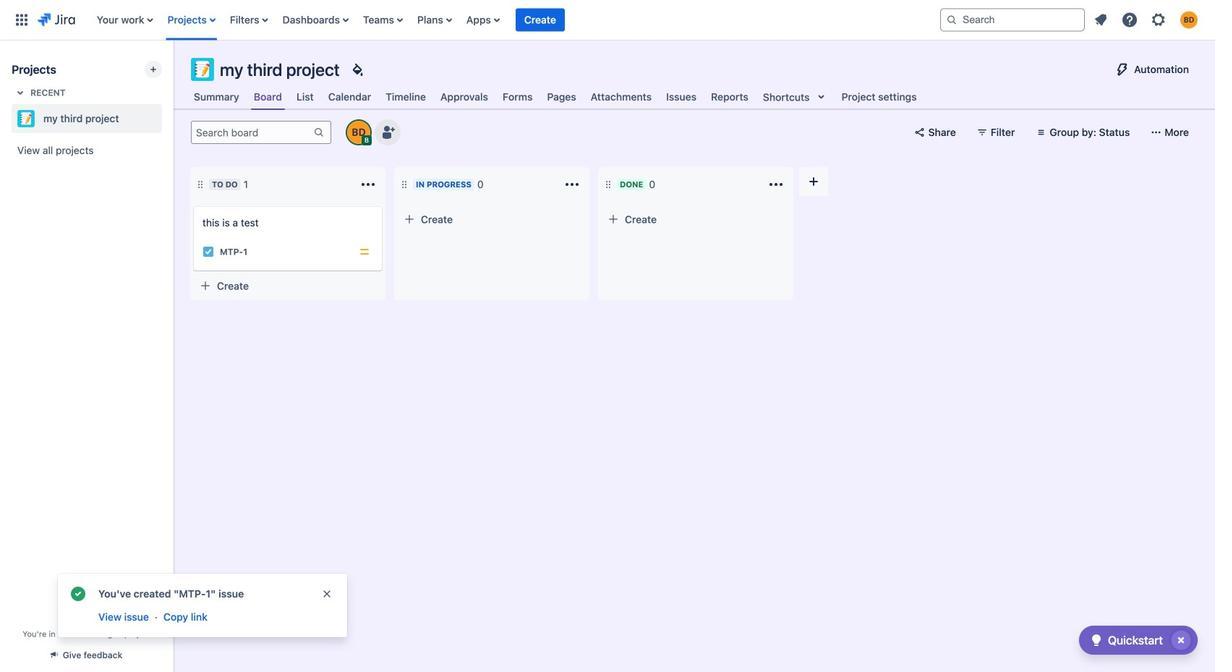 Task type: vqa. For each thing, say whether or not it's contained in the screenshot.
open ICON to the bottom
no



Task type: locate. For each thing, give the bounding box(es) containing it.
None search field
[[941, 8, 1086, 31]]

list
[[90, 0, 929, 40], [1088, 7, 1207, 33]]

create project image
[[148, 64, 159, 75]]

help image
[[1122, 11, 1139, 29]]

0 horizontal spatial list
[[90, 0, 929, 40]]

1 horizontal spatial list
[[1088, 7, 1207, 33]]

create image
[[185, 197, 203, 214]]

1 horizontal spatial column actions image
[[768, 176, 785, 193]]

task image
[[203, 246, 214, 258]]

column actions image
[[564, 176, 581, 193], [768, 176, 785, 193]]

column actions image right "collapse" image
[[564, 176, 581, 193]]

list item
[[516, 0, 565, 40]]

1 column actions image from the left
[[564, 176, 581, 193]]

column actions image left create column image
[[768, 176, 785, 193]]

settings image
[[1151, 11, 1168, 29]]

0 horizontal spatial column actions image
[[564, 176, 581, 193]]

tab list
[[174, 84, 932, 110]]

notifications image
[[1093, 11, 1110, 29]]

create column image
[[805, 173, 823, 190]]

banner
[[0, 0, 1216, 41]]

jira image
[[38, 11, 75, 29], [38, 11, 75, 29]]



Task type: describe. For each thing, give the bounding box(es) containing it.
add to starred image
[[158, 110, 175, 127]]

dismiss image
[[321, 588, 333, 600]]

search image
[[947, 14, 958, 26]]

2 column actions image from the left
[[768, 176, 785, 193]]

collapse image
[[541, 176, 558, 193]]

sidebar navigation image
[[158, 58, 190, 87]]

primary element
[[9, 0, 929, 40]]

automation image
[[1115, 61, 1132, 78]]

dismiss quickstart image
[[1170, 629, 1193, 652]]

your profile and settings image
[[1181, 11, 1198, 29]]

column actions image
[[360, 176, 377, 193]]

Search field
[[941, 8, 1086, 31]]

set project background image
[[349, 61, 366, 78]]

appswitcher icon image
[[13, 11, 30, 29]]

collapse recent projects image
[[12, 84, 29, 101]]

medium image
[[359, 246, 371, 258]]

success image
[[69, 585, 87, 603]]

Search board field
[[192, 122, 313, 143]]



